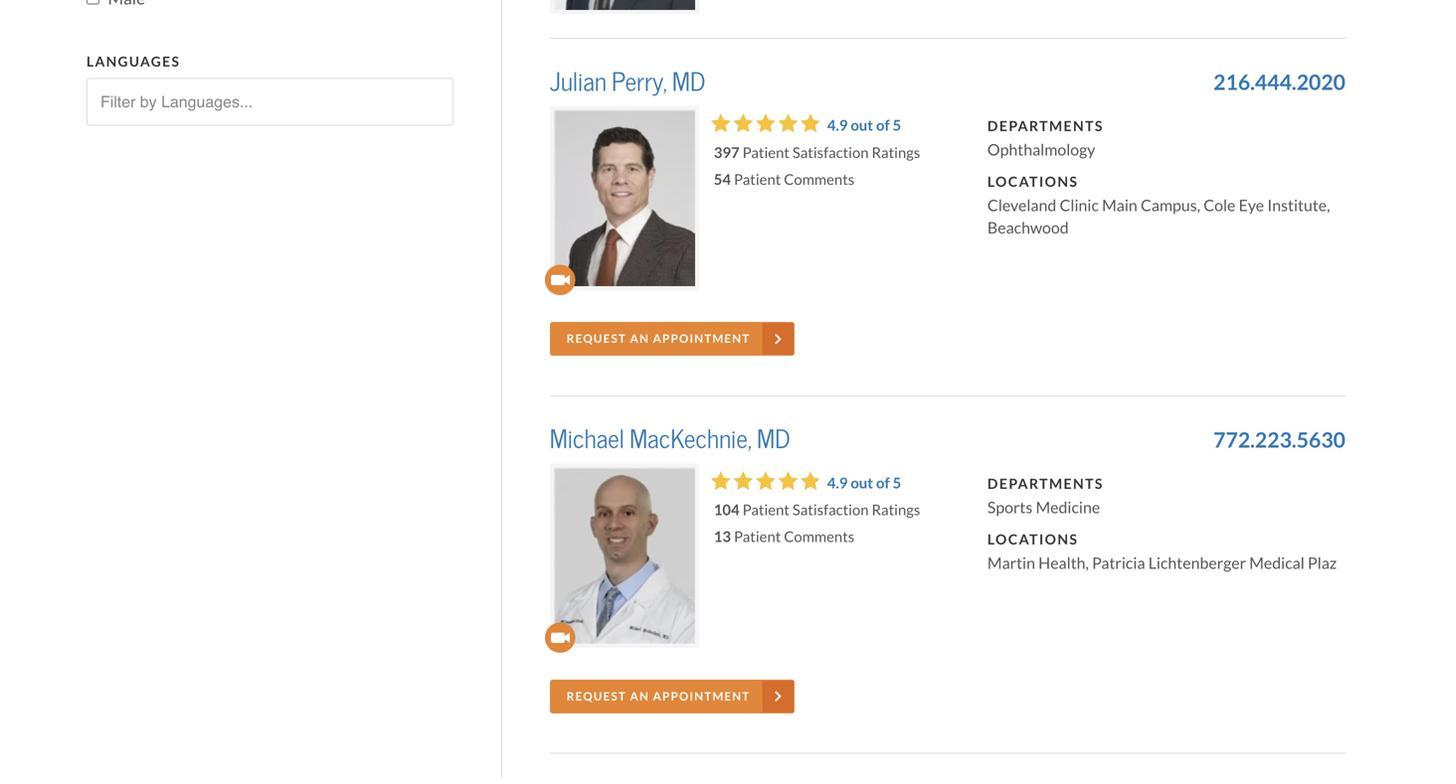 Task type: describe. For each thing, give the bounding box(es) containing it.
patient right 104 at the bottom of the page
[[743, 501, 790, 520]]

michael mackechnie, md
[[550, 424, 790, 456]]

mackechnie,
[[630, 424, 752, 456]]

an for perry,
[[630, 332, 650, 346]]

departments sports medicine
[[988, 476, 1104, 518]]

perry,
[[612, 66, 667, 98]]

13
[[714, 528, 731, 547]]

video indicator icon image for michael mackechnie, md
[[545, 623, 575, 654]]

patient right 397 at the top
[[743, 144, 790, 162]]

lichtenberger
[[1149, 554, 1246, 574]]

md for michael mackechnie, md
[[757, 424, 790, 456]]

languages
[[87, 53, 180, 71]]

patient right the 54
[[734, 170, 781, 189]]

cleveland clinic main campus,
[[988, 196, 1204, 216]]

comments for michael mackechnie, md
[[784, 528, 855, 547]]

4.9 out of 5 for michael mackechnie, md
[[827, 475, 902, 493]]

4.9 out of 5 link for julian perry, md
[[827, 117, 902, 135]]

cole
[[1204, 196, 1236, 216]]

104
[[714, 501, 740, 520]]

eye
[[1239, 196, 1264, 216]]

michael
[[550, 424, 625, 456]]

campus,
[[1141, 196, 1201, 216]]

health,
[[1039, 554, 1089, 574]]

institute,
[[1268, 196, 1330, 216]]

216.444.2020 link
[[1214, 67, 1346, 99]]

cleveland
[[988, 196, 1057, 216]]

md for julian perry, md
[[672, 66, 705, 98]]

54
[[714, 170, 731, 189]]

michael mackechnie, md link
[[550, 424, 790, 456]]

departments ophthalmology
[[988, 118, 1104, 160]]

an for mackechnie,
[[630, 690, 650, 704]]

Male checkbox
[[87, 0, 99, 4]]

beachwood
[[988, 218, 1069, 238]]

main
[[1102, 196, 1138, 216]]

departments for julian perry, md
[[988, 118, 1104, 135]]

plaz
[[1308, 554, 1337, 574]]

request an appointment for perry,
[[567, 332, 750, 346]]

julian
[[550, 66, 607, 98]]

locations for locations
[[988, 173, 1079, 191]]

request for michael
[[567, 690, 627, 704]]

4.9 for michael mackechnie, md
[[827, 475, 848, 493]]

satisfaction for michael mackechnie, md
[[793, 501, 869, 520]]

martin
[[988, 554, 1036, 574]]



Task type: locate. For each thing, give the bounding box(es) containing it.
2 locations from the top
[[988, 531, 1079, 549]]

0 vertical spatial request an appointment link
[[550, 322, 795, 356]]

1 departments from the top
[[988, 118, 1104, 135]]

5 for michael mackechnie, md
[[893, 475, 902, 493]]

0 horizontal spatial md
[[672, 66, 705, 98]]

5 for julian perry, md
[[893, 117, 902, 135]]

request an appointment
[[567, 332, 750, 346], [567, 690, 750, 704]]

4.9 for julian perry, md
[[827, 117, 848, 135]]

request an appointment for mackechnie,
[[567, 690, 750, 704]]

4.9
[[827, 117, 848, 135], [827, 475, 848, 493]]

0 vertical spatial 4.9
[[827, 117, 848, 135]]

1 request an appointment from the top
[[567, 332, 750, 346]]

0 vertical spatial md
[[672, 66, 705, 98]]

2 satisfaction from the top
[[793, 501, 869, 520]]

comments for julian perry, md
[[784, 170, 855, 189]]

1 star rating icons image from the top
[[711, 114, 818, 133]]

1 vertical spatial satisfaction
[[793, 501, 869, 520]]

1 vertical spatial 5
[[893, 475, 902, 493]]

comments inside 397 patient satisfaction ratings 54 patient comments
[[784, 170, 855, 189]]

1 4.9 out of 5 link from the top
[[827, 117, 902, 135]]

2 request from the top
[[567, 690, 627, 704]]

locations up cleveland
[[988, 173, 1079, 191]]

2 an from the top
[[630, 690, 650, 704]]

of up 104 patient satisfaction ratings 13 patient comments
[[876, 475, 890, 493]]

star rating icons image up 397 at the top
[[711, 114, 818, 133]]

patient right 13
[[734, 528, 781, 547]]

julian perry image
[[550, 106, 699, 291]]

out for michael mackechnie, md
[[851, 475, 873, 493]]

appointment
[[653, 332, 750, 346], [653, 690, 750, 704]]

patient
[[743, 144, 790, 162], [734, 170, 781, 189], [743, 501, 790, 520], [734, 528, 781, 547]]

departments for michael mackechnie, md
[[988, 476, 1104, 493]]

397
[[714, 144, 740, 162]]

1 request from the top
[[567, 332, 627, 346]]

md
[[672, 66, 705, 98], [757, 424, 790, 456]]

star rating icons image up 104 at the bottom of the page
[[711, 472, 818, 491]]

satisfaction inside 397 patient satisfaction ratings 54 patient comments
[[793, 144, 869, 162]]

md right the perry,
[[672, 66, 705, 98]]

1 of from the top
[[876, 117, 890, 135]]

4.9 up 104 patient satisfaction ratings 13 patient comments
[[827, 475, 848, 493]]

video indicator icon image for julian perry, md
[[545, 265, 575, 296]]

5 up 104 patient satisfaction ratings 13 patient comments
[[893, 475, 902, 493]]

0 vertical spatial 4.9 out of 5 link
[[827, 117, 902, 135]]

1 4.9 from the top
[[827, 117, 848, 135]]

michael mackechnie image
[[550, 464, 699, 649]]

1 comments from the top
[[784, 170, 855, 189]]

1 satisfaction from the top
[[793, 144, 869, 162]]

request for julian
[[567, 332, 627, 346]]

locations martin health, patricia lichtenberger medical plaz
[[988, 531, 1337, 574]]

1 vertical spatial 4.9 out of 5
[[827, 475, 902, 493]]

request an appointment link for mackechnie,
[[550, 680, 795, 714]]

0 vertical spatial 5
[[893, 117, 902, 135]]

1 vertical spatial video indicator icon image
[[545, 623, 575, 654]]

0 vertical spatial request an appointment
[[567, 332, 750, 346]]

0 vertical spatial 4.9 out of 5
[[827, 117, 902, 135]]

216.444.2020
[[1214, 69, 1346, 96]]

sports
[[988, 498, 1033, 518]]

of for michael mackechnie, md
[[876, 475, 890, 493]]

of up 397 patient satisfaction ratings 54 patient comments at the top of page
[[876, 117, 890, 135]]

2 4.9 out of 5 from the top
[[827, 475, 902, 493]]

ophthalmology
[[988, 140, 1096, 160]]

0 vertical spatial request
[[567, 332, 627, 346]]

0 vertical spatial departments
[[988, 118, 1104, 135]]

1 request an appointment link from the top
[[550, 322, 795, 356]]

2 4.9 out of 5 link from the top
[[827, 475, 902, 493]]

ratings for julian perry, md
[[872, 144, 920, 162]]

1 appointment from the top
[[653, 332, 750, 346]]

0 vertical spatial comments
[[784, 170, 855, 189]]

4.9 out of 5 link for michael mackechnie, md
[[827, 475, 902, 493]]

1 5 from the top
[[893, 117, 902, 135]]

ratings
[[872, 144, 920, 162], [872, 501, 920, 520]]

1 vertical spatial 4.9 out of 5 link
[[827, 475, 902, 493]]

request an appointment link for perry,
[[550, 322, 795, 356]]

1 vertical spatial request
[[567, 690, 627, 704]]

2 appointment from the top
[[653, 690, 750, 704]]

locations inside locations martin health, patricia lichtenberger medical plaz
[[988, 531, 1079, 549]]

4.9 out of 5 link up 397 patient satisfaction ratings 54 patient comments at the top of page
[[827, 117, 902, 135]]

request an appointment link
[[550, 322, 795, 356], [550, 680, 795, 714]]

1 locations from the top
[[988, 173, 1079, 191]]

2 out from the top
[[851, 475, 873, 493]]

104 patient satisfaction ratings 13 patient comments
[[714, 501, 920, 547]]

appointment for perry,
[[653, 332, 750, 346]]

772.223.5630 link
[[1214, 425, 1346, 457]]

0 vertical spatial an
[[630, 332, 650, 346]]

1 ratings from the top
[[872, 144, 920, 162]]

medical
[[1250, 554, 1305, 574]]

clinic
[[1060, 196, 1099, 216]]

0 vertical spatial video indicator icon image
[[545, 265, 575, 296]]

satisfaction for julian perry, md
[[793, 144, 869, 162]]

cole eye institute, beachwood
[[988, 196, 1330, 238]]

julian perry, md link
[[550, 66, 705, 98]]

locations up martin
[[988, 531, 1079, 549]]

2 star rating icons image from the top
[[711, 472, 818, 491]]

star rating icons image for michael mackechnie, md
[[711, 472, 818, 491]]

of for julian perry, md
[[876, 117, 890, 135]]

ratings for michael mackechnie, md
[[872, 501, 920, 520]]

1 vertical spatial of
[[876, 475, 890, 493]]

request
[[567, 332, 627, 346], [567, 690, 627, 704]]

medicine
[[1036, 498, 1100, 518]]

2 ratings from the top
[[872, 501, 920, 520]]

0 vertical spatial ratings
[[872, 144, 920, 162]]

2 of from the top
[[876, 475, 890, 493]]

video indicator icon image
[[545, 265, 575, 296], [545, 623, 575, 654]]

comments
[[784, 170, 855, 189], [784, 528, 855, 547]]

of
[[876, 117, 890, 135], [876, 475, 890, 493]]

1 vertical spatial request an appointment
[[567, 690, 750, 704]]

comments inside 104 patient satisfaction ratings 13 patient comments
[[784, 528, 855, 547]]

ratings inside 397 patient satisfaction ratings 54 patient comments
[[872, 144, 920, 162]]

4.9 out of 5 up 397 patient satisfaction ratings 54 patient comments at the top of page
[[827, 117, 902, 135]]

departments
[[988, 118, 1104, 135], [988, 476, 1104, 493]]

2 5 from the top
[[893, 475, 902, 493]]

departments up ophthalmology
[[988, 118, 1104, 135]]

julian perry, md
[[550, 66, 705, 98]]

out
[[851, 117, 873, 135], [851, 475, 873, 493]]

4.9 out of 5 for julian perry, md
[[827, 117, 902, 135]]

star rating icons image for julian perry, md
[[711, 114, 818, 133]]

0 vertical spatial of
[[876, 117, 890, 135]]

4.9 out of 5
[[827, 117, 902, 135], [827, 475, 902, 493]]

out for julian perry, md
[[851, 117, 873, 135]]

2 request an appointment from the top
[[567, 690, 750, 704]]

appointment for mackechnie,
[[653, 690, 750, 704]]

an
[[630, 332, 650, 346], [630, 690, 650, 704]]

4.9 out of 5 up 104 patient satisfaction ratings 13 patient comments
[[827, 475, 902, 493]]

4.9 up 397 patient satisfaction ratings 54 patient comments at the top of page
[[827, 117, 848, 135]]

1 vertical spatial departments
[[988, 476, 1104, 493]]

departments up medicine
[[988, 476, 1104, 493]]

1 out from the top
[[851, 117, 873, 135]]

2 comments from the top
[[784, 528, 855, 547]]

5 up 397 patient satisfaction ratings 54 patient comments at the top of page
[[893, 117, 902, 135]]

satisfaction inside 104 patient satisfaction ratings 13 patient comments
[[793, 501, 869, 520]]

0 vertical spatial out
[[851, 117, 873, 135]]

5
[[893, 117, 902, 135], [893, 475, 902, 493]]

star rating icons image
[[711, 114, 818, 133], [711, 472, 818, 491]]

4.9 out of 5 link
[[827, 117, 902, 135], [827, 475, 902, 493]]

1 vertical spatial locations
[[988, 531, 1079, 549]]

comments right 13
[[784, 528, 855, 547]]

patricia
[[1092, 554, 1145, 574]]

1 video indicator icon image from the top
[[545, 265, 575, 296]]

locations for locations martin health, patricia lichtenberger medical plaz
[[988, 531, 1079, 549]]

satisfaction
[[793, 144, 869, 162], [793, 501, 869, 520]]

1 horizontal spatial md
[[757, 424, 790, 456]]

daniel sessler image
[[550, 0, 699, 14]]

1 vertical spatial star rating icons image
[[711, 472, 818, 491]]

locations
[[988, 173, 1079, 191], [988, 531, 1079, 549]]

None text field
[[93, 80, 448, 124]]

1 4.9 out of 5 from the top
[[827, 117, 902, 135]]

1 vertical spatial ratings
[[872, 501, 920, 520]]

1 vertical spatial out
[[851, 475, 873, 493]]

1 vertical spatial an
[[630, 690, 650, 704]]

out up 397 patient satisfaction ratings 54 patient comments at the top of page
[[851, 117, 873, 135]]

2 departments from the top
[[988, 476, 1104, 493]]

1 vertical spatial comments
[[784, 528, 855, 547]]

1 vertical spatial request an appointment link
[[550, 680, 795, 714]]

1 an from the top
[[630, 332, 650, 346]]

0 vertical spatial appointment
[[653, 332, 750, 346]]

1 vertical spatial md
[[757, 424, 790, 456]]

4.9 out of 5 link up 104 patient satisfaction ratings 13 patient comments
[[827, 475, 902, 493]]

2 request an appointment link from the top
[[550, 680, 795, 714]]

0 vertical spatial star rating icons image
[[711, 114, 818, 133]]

772.223.5630
[[1214, 427, 1346, 454]]

0 vertical spatial locations
[[988, 173, 1079, 191]]

2 video indicator icon image from the top
[[545, 623, 575, 654]]

comments right the 54
[[784, 170, 855, 189]]

397 patient satisfaction ratings 54 patient comments
[[714, 144, 920, 189]]

md right the mackechnie,
[[757, 424, 790, 456]]

1 vertical spatial 4.9
[[827, 475, 848, 493]]

out up 104 patient satisfaction ratings 13 patient comments
[[851, 475, 873, 493]]

ratings inside 104 patient satisfaction ratings 13 patient comments
[[872, 501, 920, 520]]

2 4.9 from the top
[[827, 475, 848, 493]]

0 vertical spatial satisfaction
[[793, 144, 869, 162]]

1 vertical spatial appointment
[[653, 690, 750, 704]]



Task type: vqa. For each thing, say whether or not it's contained in the screenshot.
right MD
yes



